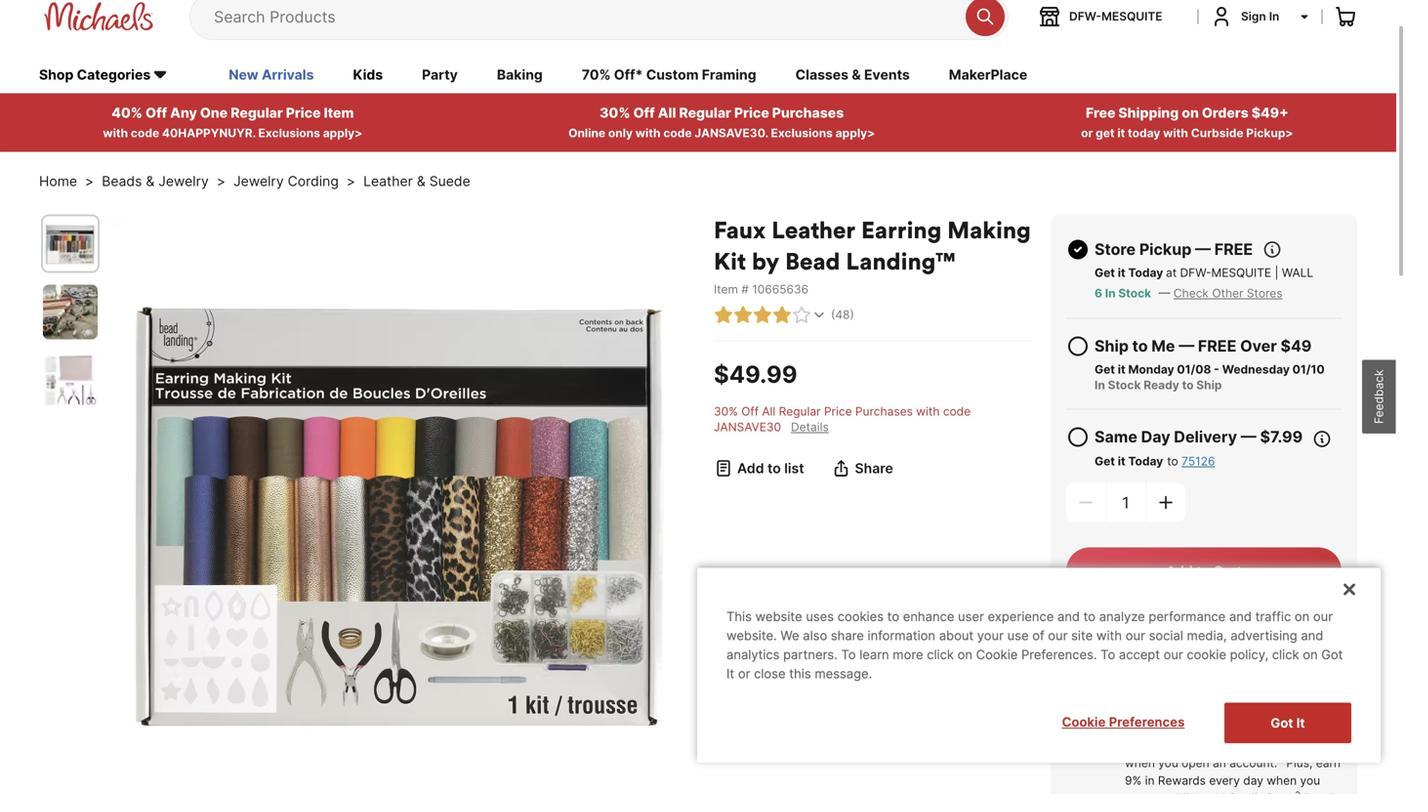 Task type: locate. For each thing, give the bounding box(es) containing it.
1 today from the top
[[1128, 266, 1163, 280]]

rewards
[[1158, 774, 1206, 788]]

got
[[1322, 647, 1343, 662], [1271, 715, 1294, 730]]

off inside 40% off any one regular price item with code 40happynuyr. exclusions apply>
[[146, 105, 167, 121]]

0 horizontal spatial jewelry
[[158, 173, 209, 190]]

9%
[[1125, 774, 1142, 788]]

0 horizontal spatial credit
[[1191, 739, 1225, 753]]

30% inside 30% off all regular price purchases online only with code jansave30. exclusions apply>
[[600, 105, 631, 121]]

accept
[[1119, 647, 1160, 662]]

preferences.
[[1022, 647, 1097, 662]]

2 horizontal spatial off
[[742, 405, 759, 419]]

new!
[[1125, 721, 1154, 735]]

70% off* custom framing link
[[582, 65, 757, 87]]

michaels down rewards
[[1176, 791, 1225, 794]]

credit down off
[[1191, 739, 1225, 753]]

use inside 4 plus, earn 9% in rewards every day when you use your michaels credit card.
[[1125, 791, 1145, 794]]

today down day
[[1128, 454, 1163, 469]]

2 horizontal spatial &
[[852, 67, 861, 83]]

0 horizontal spatial regular
[[231, 105, 283, 121]]

free up - at the right top of page
[[1198, 337, 1237, 356]]

tabler image
[[812, 307, 827, 323], [1067, 426, 1090, 449], [714, 459, 733, 478]]

0 horizontal spatial to
[[841, 647, 856, 662]]

1 horizontal spatial got
[[1322, 647, 1343, 662]]

add to cart
[[1166, 562, 1242, 580]]

to inside "dropdown button"
[[768, 460, 781, 477]]

0 horizontal spatial got
[[1271, 715, 1294, 730]]

add inside button
[[1166, 562, 1193, 580]]

— for stock
[[1159, 286, 1171, 301]]

2 today from the top
[[1128, 454, 1163, 469]]

1 horizontal spatial credit
[[1228, 791, 1262, 794]]

all inside 30% off all regular price purchases online only with code jansave30. exclusions apply>
[[658, 105, 676, 121]]

tabler image left the same
[[1067, 426, 1090, 449]]

item left the #
[[714, 282, 738, 297]]

when
[[1125, 756, 1155, 770], [1267, 774, 1297, 788]]

—
[[1195, 240, 1211, 259], [1159, 286, 1171, 301], [1179, 337, 1195, 356], [1241, 428, 1257, 447]]

stock right 6
[[1119, 286, 1152, 301]]

48
[[835, 308, 850, 322]]

get
[[1095, 266, 1115, 280], [1095, 363, 1115, 377], [1095, 454, 1115, 469], [1157, 721, 1178, 735]]

leather inside 'faux leather earring making kit by bead landing™ item # 10665636'
[[772, 215, 856, 245]]

> right home link on the top of page
[[85, 173, 94, 190]]

beads & jewelry link
[[102, 172, 209, 191]]

1 vertical spatial dfw-
[[1180, 266, 1212, 280]]

click down about
[[927, 647, 954, 662]]

0 horizontal spatial mesquite
[[1102, 9, 1163, 23]]

0 vertical spatial 30%
[[600, 105, 631, 121]]

0 horizontal spatial code
[[131, 126, 159, 140]]

our
[[1314, 609, 1333, 624], [1048, 628, 1068, 643], [1126, 628, 1146, 643], [1164, 647, 1183, 662]]

1 vertical spatial credit
[[1228, 791, 1262, 794]]

in for 6
[[1105, 286, 1116, 301]]

dfw- inside button
[[1069, 9, 1102, 23]]

exclusions down classes
[[771, 126, 833, 140]]

preferences
[[1109, 714, 1185, 729]]

credit
[[1191, 739, 1225, 753], [1228, 791, 1262, 794]]

1 horizontal spatial add
[[1166, 562, 1193, 580]]

party link
[[422, 65, 458, 87]]

0 horizontal spatial 30%
[[600, 105, 631, 121]]

get for get it today at dfw-mesquite | wall
[[1095, 266, 1115, 280]]

an
[[1213, 756, 1227, 770]]

on up curbside
[[1182, 105, 1199, 121]]

your down "in"
[[1148, 791, 1173, 794]]

price for 30% off all regular price purchases with code jansave30
[[824, 405, 852, 419]]

get up 6
[[1095, 266, 1115, 280]]

1 horizontal spatial all
[[762, 405, 776, 419]]

code inside 30% off all regular price purchases online only with code jansave30. exclusions apply>
[[663, 126, 692, 140]]

delivery
[[1174, 428, 1237, 447]]

ship down - at the right top of page
[[1197, 378, 1222, 392]]

stock down the monday
[[1108, 378, 1141, 392]]

1 vertical spatial purchases
[[856, 405, 913, 419]]

off inside 30% off all regular price purchases online only with code jansave30. exclusions apply>
[[633, 105, 655, 121]]

when inside credit card purchase when you open an account.
[[1125, 756, 1155, 770]]

your up card
[[1228, 721, 1253, 735]]

free up get it today at dfw-mesquite | wall
[[1215, 240, 1253, 259]]

with inside the free shipping on orders $49+ or get it today with curbside pickup>
[[1163, 126, 1189, 140]]

— for me
[[1179, 337, 1195, 356]]

analytics
[[727, 647, 780, 662]]

— down the at on the top right of the page
[[1159, 286, 1171, 301]]

over
[[1240, 337, 1277, 356]]

jansave30
[[714, 420, 781, 434]]

on
[[1182, 105, 1199, 121], [1295, 609, 1310, 624], [958, 647, 973, 662], [1303, 647, 1318, 662]]

30% off all regular price purchases with code jansave30
[[714, 405, 971, 434]]

70%
[[582, 67, 611, 83]]

one
[[200, 105, 228, 121]]

— left $7.99
[[1241, 428, 1257, 447]]

2 horizontal spatial your
[[1228, 721, 1253, 735]]

0 vertical spatial cookie
[[976, 647, 1018, 662]]

jansave30.
[[695, 126, 768, 140]]

purchases inside 30% off all regular price purchases with code jansave30
[[856, 405, 913, 419]]

price inside 30% off all regular price purchases online only with code jansave30. exclusions apply>
[[734, 105, 769, 121]]

1 horizontal spatial >
[[217, 173, 226, 190]]

and
[[1058, 609, 1080, 624], [1230, 609, 1252, 624], [1301, 628, 1324, 643]]

0 vertical spatial when
[[1125, 756, 1155, 770]]

0 vertical spatial item
[[324, 105, 354, 121]]

> down 40happynuyr.
[[217, 173, 226, 190]]

1 it from the top
[[1118, 126, 1125, 140]]

add for add to cart
[[1166, 562, 1193, 580]]

learn
[[860, 647, 889, 662]]

button to increment counter for number stepper image
[[1156, 493, 1176, 512]]

1 vertical spatial add
[[1166, 562, 1193, 580]]

ship inside get it monday 01/08 - wednesday 01/10 in stock ready to ship
[[1197, 378, 1222, 392]]

to left accept
[[1101, 647, 1116, 662]]

jewelry left cording
[[234, 173, 284, 190]]

details button
[[791, 420, 830, 435]]

get left the monday
[[1095, 363, 1115, 377]]

Number Stepper text field
[[1107, 483, 1146, 522]]

exclusions up "jewelry cording" "link"
[[258, 126, 320, 140]]

0 horizontal spatial add
[[737, 460, 764, 477]]

off down off*
[[633, 105, 655, 121]]

you
[[1159, 756, 1179, 770], [1300, 774, 1321, 788]]

it inside this website uses cookies to enhance user experience and to analyze performance and traffic on our website. we also share information about your use of our site with our social media, advertising and analytics partners. to learn more click on cookie preferences. to accept our cookie policy, click on got it or close this message.
[[727, 666, 735, 681]]

& left suede
[[417, 173, 426, 190]]

more
[[893, 647, 924, 662]]

1 exclusions from the left
[[258, 126, 320, 140]]

list
[[785, 460, 804, 477]]

1 horizontal spatial when
[[1267, 774, 1297, 788]]

0 horizontal spatial ship
[[1095, 337, 1129, 356]]

ship
[[1095, 337, 1129, 356], [1197, 378, 1222, 392]]

your first michaels
[[1125, 721, 1278, 753]]

in inside dropdown button
[[1269, 9, 1280, 23]]

or inside the free shipping on orders $49+ or get it today with curbside pickup>
[[1081, 126, 1093, 140]]

0 vertical spatial michaels
[[1125, 739, 1174, 753]]

got up got it button
[[1322, 647, 1343, 662]]

0 vertical spatial leather
[[363, 173, 413, 190]]

every
[[1209, 774, 1240, 788]]

get
[[1096, 126, 1115, 140]]

it down the same
[[1118, 454, 1126, 469]]

it for get it monday 01/08 - wednesday 01/10 in stock ready to ship
[[1118, 363, 1126, 377]]

0 horizontal spatial michaels
[[1125, 739, 1174, 753]]

your
[[977, 628, 1004, 643], [1228, 721, 1253, 735], [1148, 791, 1173, 794]]

credit inside 4 plus, earn 9% in rewards every day when you use your michaels credit card.
[[1228, 791, 1262, 794]]

1 > from the left
[[85, 173, 94, 190]]

your inside your first michaels
[[1228, 721, 1253, 735]]

0 vertical spatial all
[[658, 105, 676, 121]]

regular for 30% off all regular price purchases with code jansave30
[[779, 405, 821, 419]]

0 horizontal spatial price
[[286, 105, 321, 121]]

apply> down classes & events link
[[836, 126, 875, 140]]

> right cording
[[347, 173, 356, 190]]

get for get it today to 75126
[[1095, 454, 1115, 469]]

1 horizontal spatial code
[[663, 126, 692, 140]]

tabler image
[[1263, 240, 1283, 260], [714, 305, 733, 325], [733, 305, 753, 325], [753, 305, 773, 325], [773, 305, 792, 325], [792, 305, 812, 325], [1067, 335, 1090, 358]]

1 vertical spatial you
[[1300, 774, 1321, 788]]

0 vertical spatial add
[[737, 460, 764, 477]]

exclusions inside 30% off all regular price purchases online only with code jansave30. exclusions apply>
[[771, 126, 833, 140]]

home > beads & jewelry > jewelry cording > leather & suede
[[39, 173, 471, 190]]

earn
[[1316, 756, 1341, 770]]

site
[[1072, 628, 1093, 643]]

to down "01/08"
[[1182, 378, 1194, 392]]

get left 20% at the bottom right of the page
[[1157, 721, 1178, 735]]

you down plus,
[[1300, 774, 1321, 788]]

2 exclusions from the left
[[771, 126, 833, 140]]

faux leather earring making kit by bead landing&#x2122; image
[[108, 215, 694, 794], [43, 217, 98, 271], [43, 285, 98, 340], [43, 353, 98, 408]]

1 horizontal spatial jewelry
[[234, 173, 284, 190]]

it left the monday
[[1118, 363, 1126, 377]]

website.
[[727, 628, 777, 643]]

off inside 30% off all regular price purchases with code jansave30
[[742, 405, 759, 419]]

shipping
[[1119, 105, 1179, 121]]

ship up the monday
[[1095, 337, 1129, 356]]

75126 link
[[1182, 454, 1215, 469]]

0 vertical spatial today
[[1128, 266, 1163, 280]]

& left events
[[852, 67, 861, 83]]

1 horizontal spatial price
[[734, 105, 769, 121]]

bead
[[785, 246, 840, 276]]

1 horizontal spatial to
[[1101, 647, 1116, 662]]

get for get it monday 01/08 - wednesday 01/10 in stock ready to ship
[[1095, 363, 1115, 377]]

0 horizontal spatial item
[[324, 105, 354, 121]]

website
[[756, 609, 803, 624]]

use down 9%
[[1125, 791, 1145, 794]]

1 vertical spatial it
[[1297, 715, 1305, 730]]

your inside this website uses cookies to enhance user experience and to analyze performance and traffic on our website. we also share information about your use of our site with our social media, advertising and analytics partners. to learn more click on cookie preferences. to accept our cookie policy, click on got it or close this message.
[[977, 628, 1004, 643]]

code
[[131, 126, 159, 140], [663, 126, 692, 140], [943, 405, 971, 419]]

to down 'share'
[[841, 647, 856, 662]]

faux
[[714, 215, 766, 245]]

purchases inside 30% off all regular price purchases online only with code jansave30. exclusions apply>
[[772, 105, 844, 121]]

0 horizontal spatial or
[[738, 666, 750, 681]]

or left get
[[1081, 126, 1093, 140]]

orders
[[1202, 105, 1249, 121]]

2 vertical spatial tabler image
[[714, 459, 733, 478]]

get inside get it monday 01/08 - wednesday 01/10 in stock ready to ship
[[1095, 363, 1115, 377]]

and right advertising
[[1301, 628, 1324, 643]]

jewelry
[[158, 173, 209, 190], [234, 173, 284, 190]]

you up rewards
[[1159, 756, 1179, 770]]

when up card.
[[1267, 774, 1297, 788]]

add up "performance"
[[1166, 562, 1193, 580]]

& right beads
[[146, 173, 155, 190]]

in inside get it monday 01/08 - wednesday 01/10 in stock ready to ship
[[1095, 378, 1105, 392]]

regular up the jansave30.
[[679, 105, 731, 121]]

regular inside 40% off any one regular price item with code 40happynuyr. exclusions apply>
[[231, 105, 283, 121]]

1 horizontal spatial exclusions
[[771, 126, 833, 140]]

0 vertical spatial ship
[[1095, 337, 1129, 356]]

0 vertical spatial it
[[727, 666, 735, 681]]

classes
[[796, 67, 849, 83]]

2 horizontal spatial >
[[347, 173, 356, 190]]

leather left suede
[[363, 173, 413, 190]]

kit
[[714, 246, 746, 276]]

2 apply> from the left
[[836, 126, 875, 140]]

stock inside get it monday 01/08 - wednesday 01/10 in stock ready to ship
[[1108, 378, 1141, 392]]

any
[[170, 105, 197, 121]]

to left list at bottom
[[768, 460, 781, 477]]

0 vertical spatial purchases
[[772, 105, 844, 121]]

1 horizontal spatial use
[[1125, 791, 1145, 794]]

credit inside credit card purchase when you open an account.
[[1191, 739, 1225, 753]]

1 vertical spatial item
[[714, 282, 738, 297]]

1 vertical spatial leather
[[772, 215, 856, 245]]

0 horizontal spatial all
[[658, 105, 676, 121]]

2 it from the top
[[1118, 266, 1126, 280]]

0 vertical spatial mesquite
[[1102, 9, 1163, 23]]

share
[[831, 628, 864, 643]]

2 horizontal spatial regular
[[779, 405, 821, 419]]

credit down day
[[1228, 791, 1262, 794]]

jewelry down 40happynuyr.
[[158, 173, 209, 190]]

item down kids link
[[324, 105, 354, 121]]

partners.
[[783, 647, 838, 662]]

off up jansave30
[[742, 405, 759, 419]]

purchases up the share
[[856, 405, 913, 419]]

0 horizontal spatial click
[[927, 647, 954, 662]]

01/10
[[1293, 363, 1325, 377]]

item
[[324, 105, 354, 121], [714, 282, 738, 297]]

all for 30% off all regular price purchases with code jansave30
[[762, 405, 776, 419]]

free
[[1215, 240, 1253, 259], [1198, 337, 1237, 356]]

and up site
[[1058, 609, 1080, 624]]

it up purchase
[[1297, 715, 1305, 730]]

click down advertising
[[1272, 647, 1300, 662]]

1 horizontal spatial you
[[1300, 774, 1321, 788]]

analyze
[[1099, 609, 1145, 624]]

in right "sign"
[[1269, 9, 1280, 23]]

at
[[1166, 266, 1177, 280]]

in for sign
[[1269, 9, 1280, 23]]

1 horizontal spatial cookie
[[1062, 714, 1106, 729]]

1 vertical spatial when
[[1267, 774, 1297, 788]]

0 horizontal spatial when
[[1125, 756, 1155, 770]]

apply> up cording
[[323, 126, 363, 140]]

0 horizontal spatial use
[[1008, 628, 1029, 643]]

to up site
[[1084, 609, 1096, 624]]

20%
[[1180, 721, 1206, 735]]

1 horizontal spatial click
[[1272, 647, 1300, 662]]

arrivals
[[262, 67, 314, 83]]

0 horizontal spatial and
[[1058, 609, 1080, 624]]

shop categories link
[[39, 65, 190, 87]]

search button image
[[976, 7, 995, 26]]

price inside 30% off all regular price purchases with code jansave30
[[824, 405, 852, 419]]

price up the jansave30.
[[734, 105, 769, 121]]

0 vertical spatial your
[[977, 628, 1004, 643]]

kids
[[353, 67, 383, 83]]

2 vertical spatial your
[[1148, 791, 1173, 794]]

add for add to list
[[737, 460, 764, 477]]

media,
[[1187, 628, 1227, 643]]

1 horizontal spatial or
[[1081, 126, 1093, 140]]

1 horizontal spatial dfw-
[[1180, 266, 1212, 280]]

in up the same
[[1095, 378, 1105, 392]]

price down 'arrivals'
[[286, 105, 321, 121]]

apply> inside 30% off all regular price purchases online only with code jansave30. exclusions apply>
[[836, 126, 875, 140]]

price inside 40% off any one regular price item with code 40happynuyr. exclusions apply>
[[286, 105, 321, 121]]

all for 30% off all regular price purchases online only with code jansave30. exclusions apply>
[[658, 105, 676, 121]]

tabler image left add to list
[[714, 459, 733, 478]]

it right get
[[1118, 126, 1125, 140]]

regular inside 30% off all regular price purchases with code jansave30
[[779, 405, 821, 419]]

0 vertical spatial dfw-
[[1069, 9, 1102, 23]]

all up jansave30
[[762, 405, 776, 419]]

1 horizontal spatial ship
[[1197, 378, 1222, 392]]

off left any
[[146, 105, 167, 121]]

1 vertical spatial ship
[[1197, 378, 1222, 392]]

$49+
[[1252, 105, 1289, 121]]

1 vertical spatial stock
[[1108, 378, 1141, 392]]

when up 9%
[[1125, 756, 1155, 770]]

purchases for 30% off all regular price purchases online only with code jansave30. exclusions apply>
[[772, 105, 844, 121]]

it down store
[[1118, 266, 1126, 280]]

0 horizontal spatial exclusions
[[258, 126, 320, 140]]

1 vertical spatial today
[[1128, 454, 1163, 469]]

1 horizontal spatial regular
[[679, 105, 731, 121]]

add down jansave30
[[737, 460, 764, 477]]

add inside "dropdown button"
[[737, 460, 764, 477]]

leather up bead
[[772, 215, 856, 245]]

purchases down classes
[[772, 105, 844, 121]]

— for delivery
[[1241, 428, 1257, 447]]

0 horizontal spatial you
[[1159, 756, 1179, 770]]

regular down new arrivals link
[[231, 105, 283, 121]]

4 it from the top
[[1118, 454, 1126, 469]]

regular up details
[[779, 405, 821, 419]]

2 horizontal spatial tabler image
[[1067, 426, 1090, 449]]

1 apply> from the left
[[323, 126, 363, 140]]

0 horizontal spatial purchases
[[772, 105, 844, 121]]

1 click from the left
[[927, 647, 954, 662]]

0 vertical spatial use
[[1008, 628, 1029, 643]]

leather
[[363, 173, 413, 190], [772, 215, 856, 245]]

off
[[146, 105, 167, 121], [633, 105, 655, 121], [742, 405, 759, 419]]

1 vertical spatial or
[[738, 666, 750, 681]]

40happynuyr.
[[162, 126, 256, 140]]

1 vertical spatial mesquite
[[1212, 266, 1272, 280]]

today left the at on the top right of the page
[[1128, 266, 1163, 280]]

your down "user"
[[977, 628, 1004, 643]]

0 vertical spatial got
[[1322, 647, 1343, 662]]

today
[[1128, 266, 1163, 280], [1128, 454, 1163, 469]]

use down experience
[[1008, 628, 1029, 643]]

1 vertical spatial in
[[1105, 286, 1116, 301]]

apply>
[[323, 126, 363, 140], [836, 126, 875, 140]]

cookie down experience
[[976, 647, 1018, 662]]

price up details
[[824, 405, 852, 419]]

to left cart
[[1197, 562, 1210, 580]]

michaels down new!
[[1125, 739, 1174, 753]]

plcc card logo image
[[1072, 720, 1115, 747]]

plus,
[[1287, 756, 1313, 770]]

with inside 30% off all regular price purchases online only with code jansave30. exclusions apply>
[[636, 126, 661, 140]]

all down 70% off* custom framing link
[[658, 105, 676, 121]]

30% inside 30% off all regular price purchases with code jansave30
[[714, 405, 738, 419]]

and up now
[[1230, 609, 1252, 624]]

off*
[[614, 67, 643, 83]]

2 vertical spatial in
[[1095, 378, 1105, 392]]

2 horizontal spatial code
[[943, 405, 971, 419]]

tabler image left (
[[812, 307, 827, 323]]

0 horizontal spatial cookie
[[976, 647, 1018, 662]]

add to list button
[[714, 459, 804, 478]]

regular inside 30% off all regular price purchases online only with code jansave30. exclusions apply>
[[679, 105, 731, 121]]

it for get it today to 75126
[[1118, 454, 1126, 469]]

30% for 30% off all regular price purchases with code jansave30
[[714, 405, 738, 419]]

dfw-mesquite
[[1069, 9, 1163, 23]]

30% up jansave30
[[714, 405, 738, 419]]

you inside 4 plus, earn 9% in rewards every day when you use your michaels credit card.
[[1300, 774, 1321, 788]]

cookie left new!
[[1062, 714, 1106, 729]]

0 horizontal spatial >
[[85, 173, 94, 190]]

policy,
[[1230, 647, 1269, 662]]

our down social
[[1164, 647, 1183, 662]]

1 horizontal spatial leather
[[772, 215, 856, 245]]

landing™
[[846, 246, 956, 276]]

it inside get it monday 01/08 - wednesday 01/10 in stock ready to ship
[[1118, 363, 1126, 377]]

1 vertical spatial use
[[1125, 791, 1145, 794]]

1 horizontal spatial it
[[1297, 715, 1305, 730]]

3 it from the top
[[1118, 363, 1126, 377]]

got up purchase
[[1271, 715, 1294, 730]]

all inside 30% off all regular price purchases with code jansave30
[[762, 405, 776, 419]]

1 horizontal spatial michaels
[[1176, 791, 1225, 794]]

— right me
[[1179, 337, 1195, 356]]

30% up 'only' at the left
[[600, 105, 631, 121]]

item inside 40% off any one regular price item with code 40happynuyr. exclusions apply>
[[324, 105, 354, 121]]

1 vertical spatial michaels
[[1176, 791, 1225, 794]]

0 horizontal spatial your
[[977, 628, 1004, 643]]

30% for 30% off all regular price purchases online only with code jansave30. exclusions apply>
[[600, 105, 631, 121]]

get down the same
[[1095, 454, 1115, 469]]

it down analytics on the right
[[727, 666, 735, 681]]

70% off* custom framing
[[582, 67, 757, 83]]

or down analytics on the right
[[738, 666, 750, 681]]



Task type: vqa. For each thing, say whether or not it's contained in the screenshot.
leftmost Off
yes



Task type: describe. For each thing, give the bounding box(es) containing it.
buy now button
[[1067, 610, 1342, 657]]

makerplace
[[949, 67, 1028, 83]]

it for get it today at dfw-mesquite | wall
[[1118, 266, 1126, 280]]

classes & events
[[796, 67, 910, 83]]

2 to from the left
[[1101, 647, 1116, 662]]

code inside 30% off all regular price purchases with code jansave30
[[943, 405, 971, 419]]

on right traffic
[[1295, 609, 1310, 624]]

also
[[803, 628, 827, 643]]

got inside button
[[1271, 715, 1294, 730]]

got it button
[[1225, 703, 1352, 743]]

to inside button
[[1197, 562, 1210, 580]]

apply> inside 40% off any one regular price item with code 40happynuyr. exclusions apply>
[[323, 126, 363, 140]]

to up information
[[887, 609, 900, 624]]

40%
[[112, 105, 143, 121]]

on right policy,
[[1303, 647, 1318, 662]]

curbside
[[1191, 126, 1244, 140]]

cart
[[1213, 562, 1242, 580]]

our up accept
[[1126, 628, 1146, 643]]

first
[[1256, 721, 1278, 735]]

home
[[39, 173, 77, 190]]

3 > from the left
[[347, 173, 356, 190]]

0 horizontal spatial &
[[146, 173, 155, 190]]

social
[[1149, 628, 1184, 643]]

purchases for 30% off all regular price purchases with code jansave30
[[856, 405, 913, 419]]

0 horizontal spatial leather
[[363, 173, 413, 190]]

cookie preferences
[[1062, 714, 1185, 729]]

michaels inside your first michaels
[[1125, 739, 1174, 753]]

it inside the free shipping on orders $49+ or get it today with curbside pickup>
[[1118, 126, 1125, 140]]

6 in stock — check other stores
[[1095, 286, 1283, 301]]

stores
[[1247, 286, 1283, 301]]

$7.99
[[1260, 428, 1303, 447]]

(
[[831, 308, 835, 322]]

dfw-mesquite button
[[1038, 5, 1187, 28]]

$49
[[1281, 337, 1312, 356]]

framing
[[702, 67, 757, 83]]

2 horizontal spatial and
[[1301, 628, 1324, 643]]

off for 30% off all regular price purchases
[[633, 105, 655, 121]]

price for 30% off all regular price purchases online only with code jansave30. exclusions apply>
[[734, 105, 769, 121]]

traffic
[[1256, 609, 1291, 624]]

classes & events link
[[796, 65, 910, 87]]

today
[[1128, 126, 1161, 140]]

new arrivals
[[229, 67, 314, 83]]

shop categories
[[39, 67, 151, 83]]

2 click from the left
[[1272, 647, 1300, 662]]

2 jewelry from the left
[[234, 173, 284, 190]]

— up get it today at dfw-mesquite | wall
[[1195, 240, 1211, 259]]

2 > from the left
[[217, 173, 226, 190]]

beads
[[102, 173, 142, 190]]

cookie inside cookie preferences button
[[1062, 714, 1106, 729]]

experience
[[988, 609, 1054, 624]]

sign in
[[1241, 9, 1280, 23]]

makerplace link
[[949, 65, 1028, 87]]

1 horizontal spatial tabler image
[[812, 307, 827, 323]]

add to list
[[737, 460, 804, 477]]

new arrivals link
[[229, 65, 314, 87]]

4 plus, earn 9% in rewards every day when you use your michaels credit card.
[[1125, 755, 1341, 794]]

check
[[1174, 286, 1209, 301]]

1 vertical spatial free
[[1198, 337, 1237, 356]]

with inside 30% off all regular price purchases with code jansave30
[[916, 405, 940, 419]]

categories
[[77, 67, 151, 83]]

today for at
[[1128, 266, 1163, 280]]

share button
[[832, 459, 893, 478]]

new! get 20% off
[[1125, 721, 1225, 735]]

to inside get it monday 01/08 - wednesday 01/10 in stock ready to ship
[[1182, 378, 1194, 392]]

we
[[781, 628, 799, 643]]

1 horizontal spatial mesquite
[[1212, 266, 1272, 280]]

jewelry cording link
[[234, 172, 339, 191]]

off for 40% off any one regular price item
[[146, 105, 167, 121]]

by
[[752, 246, 780, 276]]

0 horizontal spatial tabler image
[[714, 459, 733, 478]]

with inside 40% off any one regular price item with code 40happynuyr. exclusions apply>
[[103, 126, 128, 140]]

pickup
[[1140, 240, 1192, 259]]

1 horizontal spatial and
[[1230, 609, 1252, 624]]

enhance
[[903, 609, 955, 624]]

get it today to 75126
[[1095, 454, 1215, 469]]

our right traffic
[[1314, 609, 1333, 624]]

it inside button
[[1297, 715, 1305, 730]]

day
[[1141, 428, 1171, 447]]

cookie inside this website uses cookies to enhance user experience and to analyze performance and traffic on our website. we also share information about your use of our site with our social media, advertising and analytics partners. to learn more click on cookie preferences. to accept our cookie policy, click on got it or close this message.
[[976, 647, 1018, 662]]

30% off all regular price purchases online only with code jansave30. exclusions apply>
[[569, 105, 875, 140]]

about
[[939, 628, 974, 643]]

buy
[[1175, 625, 1200, 642]]

on down about
[[958, 647, 973, 662]]

wall
[[1282, 266, 1314, 280]]

)
[[850, 308, 854, 322]]

sign in button
[[1210, 5, 1311, 28]]

cording
[[288, 173, 339, 190]]

monday
[[1128, 363, 1175, 377]]

leather & suede link
[[363, 172, 471, 191]]

your inside 4 plus, earn 9% in rewards every day when you use your michaels credit card.
[[1148, 791, 1173, 794]]

1 horizontal spatial &
[[417, 173, 426, 190]]

cookie preferences button
[[1038, 703, 1209, 741]]

share
[[855, 460, 893, 477]]

get it today at dfw-mesquite | wall
[[1095, 266, 1314, 280]]

baking link
[[497, 65, 543, 87]]

home link
[[39, 172, 77, 191]]

user
[[958, 609, 984, 624]]

-
[[1214, 363, 1220, 377]]

sign
[[1241, 9, 1266, 23]]

cookie
[[1187, 647, 1227, 662]]

information
[[868, 628, 936, 643]]

day
[[1244, 774, 1264, 788]]

when inside 4 plus, earn 9% in rewards every day when you use your michaels credit card.
[[1267, 774, 1297, 788]]

same day delivery — $7.99
[[1095, 428, 1303, 447]]

code inside 40% off any one regular price item with code 40happynuyr. exclusions apply>
[[131, 126, 159, 140]]

open samedaydelivery details modal image
[[1313, 429, 1332, 449]]

custom
[[646, 67, 699, 83]]

to left 75126 "link"
[[1167, 454, 1179, 469]]

me
[[1152, 337, 1175, 356]]

use inside this website uses cookies to enhance user experience and to analyze performance and traffic on our website. we also share information about your use of our site with our social media, advertising and analytics partners. to learn more click on cookie preferences. to accept our cookie policy, click on got it or close this message.
[[1008, 628, 1029, 643]]

open
[[1182, 756, 1210, 770]]

other
[[1212, 286, 1244, 301]]

same
[[1095, 428, 1138, 447]]

with inside this website uses cookies to enhance user experience and to analyze performance and traffic on our website. we also share information about your use of our site with our social media, advertising and analytics partners. to learn more click on cookie preferences. to accept our cookie policy, click on got it or close this message.
[[1097, 628, 1122, 643]]

on inside the free shipping on orders $49+ or get it today with curbside pickup>
[[1182, 105, 1199, 121]]

got inside this website uses cookies to enhance user experience and to analyze performance and traffic on our website. we also share information about your use of our site with our social media, advertising and analytics partners. to learn more click on cookie preferences. to accept our cookie policy, click on got it or close this message.
[[1322, 647, 1343, 662]]

regular for 30% off all regular price purchases online only with code jansave30. exclusions apply>
[[679, 105, 731, 121]]

01/08
[[1177, 363, 1211, 377]]

10665636
[[752, 282, 809, 297]]

purchase
[[1258, 739, 1309, 753]]

you inside credit card purchase when you open an account.
[[1159, 756, 1179, 770]]

Search Input field
[[214, 0, 956, 39]]

to left me
[[1133, 337, 1148, 356]]

exclusions inside 40% off any one regular price item with code 40happynuyr. exclusions apply>
[[258, 126, 320, 140]]

75126
[[1182, 454, 1215, 469]]

michaels inside 4 plus, earn 9% in rewards every day when you use your michaels credit card.
[[1176, 791, 1225, 794]]

0 vertical spatial free
[[1215, 240, 1253, 259]]

mesquite inside button
[[1102, 9, 1163, 23]]

0 vertical spatial stock
[[1119, 286, 1152, 301]]

kids link
[[353, 65, 383, 87]]

baking
[[497, 67, 543, 83]]

this
[[789, 666, 811, 681]]

buy now
[[1175, 625, 1233, 642]]

6
[[1095, 286, 1103, 301]]

account.
[[1230, 756, 1278, 770]]

1 jewelry from the left
[[158, 173, 209, 190]]

store pickup — free
[[1095, 240, 1253, 259]]

cookies
[[838, 609, 884, 624]]

our up preferences.
[[1048, 628, 1068, 643]]

item inside 'faux leather earring making kit by bead landing™ item # 10665636'
[[714, 282, 738, 297]]

in
[[1145, 774, 1155, 788]]

1 to from the left
[[841, 647, 856, 662]]

ready
[[1144, 378, 1180, 392]]

1 vertical spatial tabler image
[[1067, 426, 1090, 449]]

today for to
[[1128, 454, 1163, 469]]

card.
[[1265, 791, 1295, 794]]

or inside this website uses cookies to enhance user experience and to analyze performance and traffic on our website. we also share information about your use of our site with our social media, advertising and analytics partners. to learn more click on cookie preferences. to accept our cookie policy, click on got it or close this message.
[[738, 666, 750, 681]]



